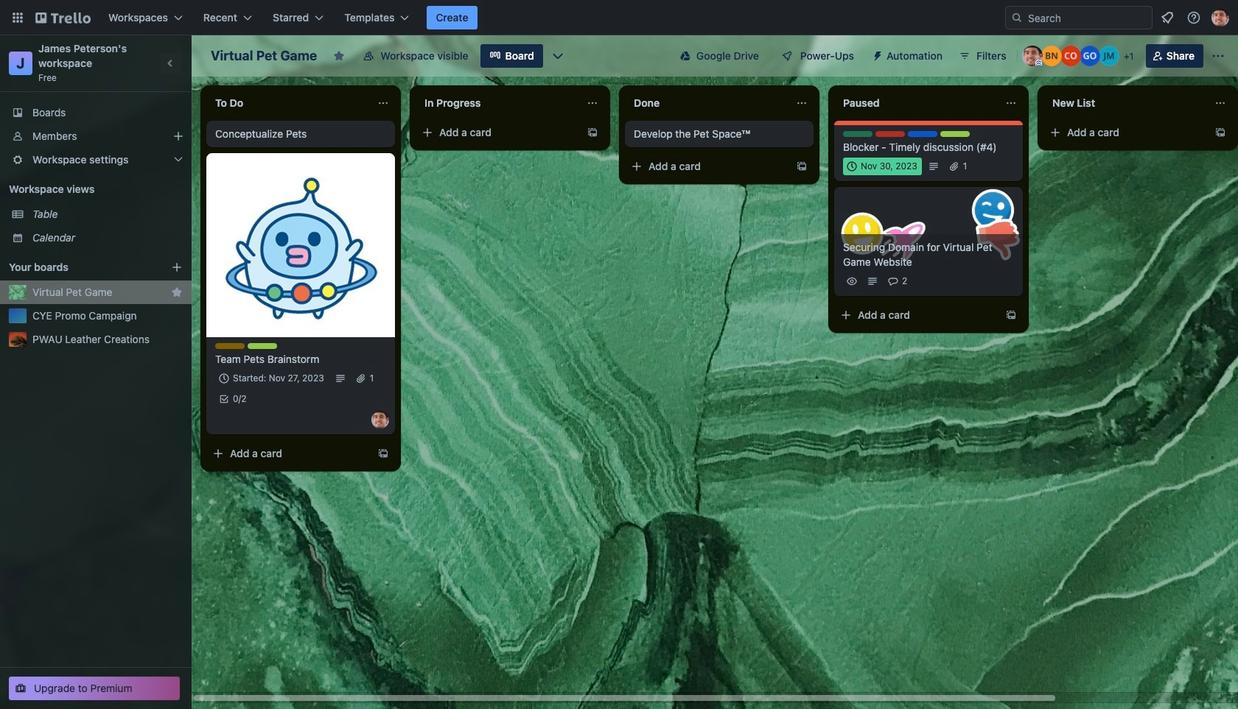 Task type: locate. For each thing, give the bounding box(es) containing it.
color: blue, title: "fyi" element
[[908, 131, 938, 137]]

ben nelson (bennelson96) image
[[1042, 46, 1062, 66]]

color: green, title: "goal" element
[[843, 131, 873, 137]]

back to home image
[[35, 6, 91, 29]]

christina overa (christinaovera) image
[[1061, 46, 1081, 66]]

1 horizontal spatial james peterson (jamespeterson93) image
[[1022, 46, 1043, 66]]

this member is an admin of this board. image
[[1036, 60, 1042, 66]]

Board name text field
[[203, 44, 325, 68]]

primary element
[[0, 0, 1239, 35]]

2 vertical spatial james peterson (jamespeterson93) image
[[372, 411, 389, 429]]

james peterson (jamespeterson93) image left christina overa (christinaovera) icon
[[1022, 46, 1043, 66]]

None text field
[[206, 91, 372, 115], [416, 91, 581, 115], [835, 91, 1000, 115], [206, 91, 372, 115], [416, 91, 581, 115], [835, 91, 1000, 115]]

star or unstar board image
[[333, 50, 345, 62]]

create from template… image
[[587, 127, 599, 139], [1215, 127, 1227, 139], [796, 161, 808, 173], [1006, 310, 1017, 321]]

gary orlando (garyorlando) image
[[1080, 46, 1101, 66]]

color: bold lime, title: "team task" element
[[248, 344, 277, 349]]

jeremy miller (jeremymiller198) image
[[1099, 46, 1120, 66]]

color: yellow, title: none image
[[215, 344, 245, 349]]

0 vertical spatial james peterson (jamespeterson93) image
[[1212, 9, 1230, 27]]

None text field
[[625, 91, 790, 115], [1044, 91, 1209, 115], [625, 91, 790, 115], [1044, 91, 1209, 115]]

2 horizontal spatial james peterson (jamespeterson93) image
[[1212, 9, 1230, 27]]

james peterson (jamespeterson93) image
[[1212, 9, 1230, 27], [1022, 46, 1043, 66], [372, 411, 389, 429]]

show menu image
[[1211, 49, 1226, 63]]

1 vertical spatial james peterson (jamespeterson93) image
[[1022, 46, 1043, 66]]

james peterson (jamespeterson93) image right "open information menu" icon
[[1212, 9, 1230, 27]]

your boards with 3 items element
[[9, 259, 149, 276]]

workspace navigation collapse icon image
[[161, 53, 181, 74]]

james peterson (jamespeterson93) image up create from template… icon at bottom left
[[372, 411, 389, 429]]

None checkbox
[[843, 158, 922, 175]]



Task type: describe. For each thing, give the bounding box(es) containing it.
add board image
[[171, 262, 183, 274]]

create from template… image
[[377, 448, 389, 460]]

laugh image
[[967, 184, 1019, 237]]

color: bold lime, title: none image
[[941, 131, 970, 137]]

starred icon image
[[171, 287, 183, 299]]

open information menu image
[[1187, 10, 1202, 25]]

0 horizontal spatial james peterson (jamespeterson93) image
[[372, 411, 389, 429]]

google drive icon image
[[680, 51, 691, 61]]

search image
[[1012, 12, 1023, 24]]

color: red, title: "blocker" element
[[876, 131, 905, 137]]

0 notifications image
[[1159, 9, 1177, 27]]

sm image
[[866, 44, 887, 65]]

Search field
[[1006, 6, 1153, 29]]

customize views image
[[551, 49, 565, 63]]



Task type: vqa. For each thing, say whether or not it's contained in the screenshot.
"BEN NELSON (BENNELSON96)" 'ICON'
yes



